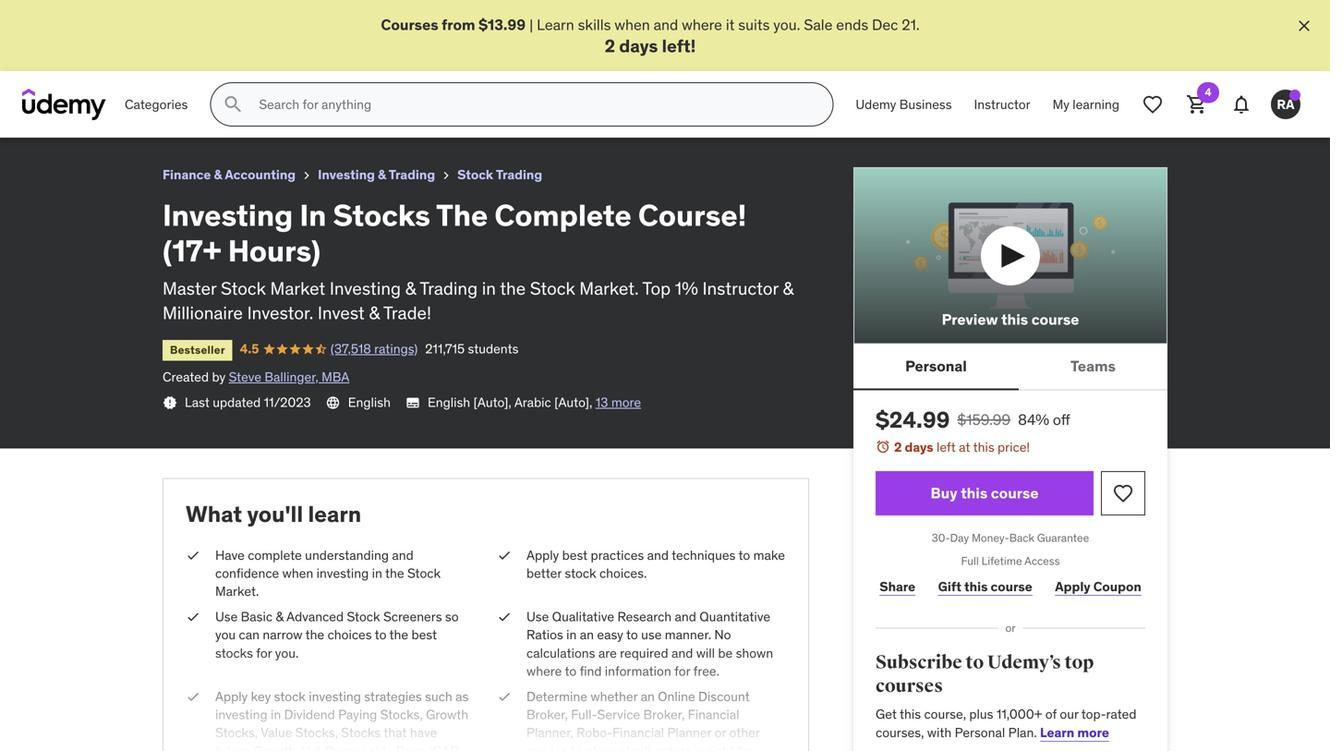 Task type: vqa. For each thing, say whether or not it's contained in the screenshot.
the Investing & Trading link
yes



Task type: describe. For each thing, give the bounding box(es) containing it.
|
[[530, 15, 534, 34]]

so
[[445, 609, 459, 625]]

stock inside determine whether an online discount broker, full-service broker, financial planner, robo-financial planner or other service to place stock orders is right
[[620, 743, 652, 751]]

buy this course button
[[876, 471, 1094, 516]]

0 vertical spatial financial
[[688, 707, 740, 723]]

instructor link
[[964, 82, 1042, 127]]

and for have complete understanding and confidence when investing in the stock market.
[[392, 547, 414, 564]]

1 vertical spatial 2
[[895, 439, 902, 456]]

finance
[[163, 167, 211, 183]]

investing for investing in stocks the complete course! (17+ hours)
[[15, 8, 80, 27]]

best inside apply best practices and techniques to make better stock choices.
[[563, 547, 588, 564]]

1 vertical spatial more
[[1078, 724, 1110, 741]]

1 broker, from the left
[[527, 707, 568, 723]]

with
[[928, 724, 952, 741]]

english for english [auto], arabic [auto] , 13 more
[[428, 394, 471, 411]]

course for buy this course
[[992, 484, 1039, 503]]

advanced
[[287, 609, 344, 625]]

top
[[1065, 652, 1095, 674]]

stocks
[[215, 645, 253, 662]]

gift this course
[[939, 579, 1033, 595]]

apply for apply best practices and techniques to make better stock choices.
[[527, 547, 559, 564]]

preview this course button
[[854, 167, 1168, 344]]

day
[[951, 531, 970, 545]]

at
[[959, 439, 971, 456]]

21.
[[902, 15, 920, 34]]

this right at
[[974, 439, 995, 456]]

to inside use basic & advanced stock screeners so you can narrow the choices to the best stocks for you.
[[375, 627, 387, 643]]

narrow
[[263, 627, 303, 643]]

last updated 11/2023
[[185, 394, 311, 411]]

market
[[270, 277, 326, 299]]

off
[[1054, 410, 1071, 429]]

find
[[580, 663, 602, 680]]

reasonable
[[325, 743, 393, 751]]

quantitative
[[700, 609, 771, 625]]

2 horizontal spatial stocks,
[[380, 707, 423, 723]]

guarantee
[[1038, 531, 1090, 545]]

4.5
[[240, 341, 259, 357]]

get
[[876, 706, 897, 723]]

4 link
[[1176, 82, 1220, 127]]

alarm image
[[876, 439, 891, 454]]

plus
[[970, 706, 994, 723]]

shown
[[736, 645, 774, 662]]

orders
[[655, 743, 692, 751]]

notifications image
[[1231, 94, 1253, 116]]

market. inside "have complete understanding and confidence when investing in the stock market."
[[215, 583, 259, 600]]

the inside investing in stocks the complete course! (17+ hours) master stock market investing & trading in the stock market. top 1% instructor & millionaire investor. invest & trade!
[[500, 277, 526, 299]]

understanding
[[305, 547, 389, 564]]

created by steve ballinger, mba
[[163, 369, 350, 385]]

for inside use basic & advanced stock screeners so you can narrow the choices to the best stocks for you.
[[256, 645, 272, 662]]

learn more link
[[1041, 724, 1110, 741]]

planner
[[668, 725, 712, 741]]

0 horizontal spatial stocks,
[[215, 725, 258, 741]]

english for english
[[348, 394, 391, 411]]

accounting
[[225, 167, 296, 183]]

learn inside courses from $13.99 | learn skills when and where it suits you. sale ends dec 21. 2 days left!
[[537, 15, 575, 34]]

value
[[261, 725, 292, 741]]

trade!
[[384, 302, 432, 324]]

you have alerts image
[[1290, 90, 1301, 101]]

key
[[251, 689, 271, 705]]

0 vertical spatial instructor
[[975, 96, 1031, 113]]

our
[[1060, 706, 1079, 723]]

use
[[642, 627, 662, 643]]

when inside "have complete understanding and confidence when investing in the stock market."
[[282, 565, 314, 582]]

ends
[[837, 15, 869, 34]]

closed captions image
[[406, 395, 420, 410]]

in inside apply key stock investing strategies such as investing in dividend paying stocks, growth stocks, value stocks, stocks that have future growth at a reasonable price (ga
[[271, 707, 281, 723]]

as
[[456, 689, 469, 705]]

market. inside investing in stocks the complete course! (17+ hours) master stock market investing & trading in the stock market. top 1% instructor & millionaire investor. invest & trade!
[[580, 277, 639, 299]]

stock inside use basic & advanced stock screeners so you can narrow the choices to the best stocks for you.
[[347, 609, 380, 625]]

information
[[605, 663, 672, 680]]

in for investing in stocks the complete course! (17+ hours)
[[83, 8, 97, 27]]

students
[[468, 341, 519, 357]]

stocks inside apply key stock investing strategies such as investing in dividend paying stocks, growth stocks, value stocks, stocks that have future growth at a reasonable price (ga
[[341, 725, 381, 741]]

ratios
[[527, 627, 564, 643]]

xsmall image for determine whether an online discount broker, full-service broker, financial planner, robo-financial planner or other service to place stock orders is right 
[[497, 688, 512, 706]]

trading left stock trading
[[389, 167, 435, 183]]

courses,
[[876, 724, 925, 741]]

the for investing in stocks the complete course! (17+ hours) master stock market investing & trading in the stock market. top 1% instructor & millionaire investor. invest & trade!
[[436, 197, 488, 234]]

money-
[[972, 531, 1010, 545]]

back
[[1010, 531, 1035, 545]]

investing inside "have complete understanding and confidence when investing in the stock market."
[[317, 565, 369, 582]]

you
[[215, 627, 236, 643]]

have
[[410, 725, 437, 741]]

course,
[[925, 706, 967, 723]]

to inside apply best practices and techniques to make better stock choices.
[[739, 547, 751, 564]]

you. inside courses from $13.99 | learn skills when and where it suits you. sale ends dec 21. 2 days left!
[[774, 15, 801, 34]]

learning
[[1073, 96, 1120, 113]]

shopping cart with 4 items image
[[1187, 94, 1209, 116]]

from
[[442, 15, 476, 34]]

have
[[215, 547, 245, 564]]

by
[[212, 369, 226, 385]]

steve ballinger, mba link
[[229, 369, 350, 385]]

teams
[[1071, 357, 1116, 376]]

manner.
[[665, 627, 712, 643]]

determine whether an online discount broker, full-service broker, financial planner, robo-financial planner or other service to place stock orders is right 
[[527, 689, 760, 751]]

course language image
[[326, 396, 341, 410]]

udemy business
[[856, 96, 952, 113]]

investing in stocks the complete course! (17+ hours) master stock market investing & trading in the stock market. top 1% instructor & millionaire investor. invest & trade!
[[163, 197, 794, 324]]

xsmall image for apply key stock investing strategies such as investing in dividend paying stocks, growth stocks, value stocks, stocks that have future growth at a reasonable price (ga
[[186, 688, 201, 706]]

1 vertical spatial learn
[[1041, 724, 1075, 741]]

the inside "have complete understanding and confidence when investing in the stock market."
[[385, 565, 404, 582]]

required
[[620, 645, 669, 662]]

share
[[880, 579, 916, 595]]

last
[[185, 394, 210, 411]]

to inside subscribe to udemy's top courses
[[966, 652, 984, 674]]

this for gift
[[965, 579, 988, 595]]

course for gift this course
[[991, 579, 1033, 595]]

left
[[937, 439, 956, 456]]

dividend
[[284, 707, 335, 723]]

stock inside 'stock trading' link
[[458, 167, 494, 183]]

apply coupon button
[[1052, 569, 1146, 606]]

techniques
[[672, 547, 736, 564]]

research
[[618, 609, 672, 625]]

personal inside get this course, plus 11,000+ of our top-rated courses, with personal plan.
[[955, 724, 1006, 741]]

xsmall image for last updated 11/2023
[[163, 396, 177, 410]]

1 horizontal spatial stocks,
[[296, 725, 338, 741]]

xsmall image left 'stock trading' link
[[439, 168, 454, 183]]

course! for investing in stocks the complete course! (17+ hours)
[[253, 8, 307, 27]]

access
[[1025, 554, 1061, 568]]

$24.99
[[876, 406, 950, 434]]

$159.99
[[958, 410, 1011, 429]]

other
[[730, 725, 760, 741]]

investor.
[[247, 302, 314, 324]]

investing up invest
[[330, 277, 401, 299]]

robo-
[[577, 725, 613, 741]]

(17+ for investing in stocks the complete course! (17+ hours)
[[310, 8, 340, 27]]

choices
[[328, 627, 372, 643]]

and for use qualitative research and quantitative ratios in an easy to use manner. no calculations are required and will be shown where to find information for free.
[[675, 609, 697, 625]]

2 vertical spatial investing
[[215, 707, 268, 723]]

trading down search for anything text box
[[496, 167, 543, 183]]



Task type: locate. For each thing, give the bounding box(es) containing it.
xsmall image left the basic
[[186, 608, 201, 626]]

basic
[[241, 609, 273, 625]]

to left make
[[739, 547, 751, 564]]

the up "screeners"
[[385, 565, 404, 582]]

0 vertical spatial wishlist image
[[1142, 94, 1165, 116]]

211,715 students
[[425, 341, 519, 357]]

and inside courses from $13.99 | learn skills when and where it suits you. sale ends dec 21. 2 days left!
[[654, 15, 679, 34]]

investing in stocks the complete course! (17+ hours)
[[15, 8, 389, 27]]

for
[[256, 645, 272, 662], [675, 663, 691, 680]]

xsmall image for use basic & advanced stock screeners so you can narrow the choices to the best stocks for you.
[[186, 608, 201, 626]]

1 horizontal spatial you.
[[774, 15, 801, 34]]

subscribe to udemy's top courses
[[876, 652, 1095, 698]]

personal inside button
[[906, 357, 968, 376]]

udemy image
[[22, 89, 106, 120]]

0 horizontal spatial complete
[[181, 8, 249, 27]]

learn
[[308, 501, 362, 528]]

0 horizontal spatial best
[[412, 627, 437, 643]]

0 vertical spatial stocks
[[100, 8, 149, 27]]

complete inside investing in stocks the complete course! (17+ hours) master stock market investing & trading in the stock market. top 1% instructor & millionaire investor. invest & trade!
[[495, 197, 632, 234]]

2 use from the left
[[527, 609, 549, 625]]

1 vertical spatial (17+
[[163, 232, 221, 269]]

investing for investing & trading
[[318, 167, 375, 183]]

or up the udemy's
[[1006, 621, 1016, 636]]

and inside "have complete understanding and confidence when investing in the stock market."
[[392, 547, 414, 564]]

1 horizontal spatial financial
[[688, 707, 740, 723]]

1 horizontal spatial use
[[527, 609, 549, 625]]

1 vertical spatial an
[[641, 689, 655, 705]]

1 horizontal spatial apply
[[527, 547, 559, 564]]

strategies
[[364, 689, 422, 705]]

english right closed captions image
[[428, 394, 471, 411]]

(17+ for investing in stocks the complete course! (17+ hours) master stock market investing & trading in the stock market. top 1% instructor & millionaire investor. invest & trade!
[[163, 232, 221, 269]]

hours)
[[343, 8, 389, 27], [228, 232, 321, 269]]

complete up submit search icon
[[181, 8, 249, 27]]

investing down finance & accounting link
[[163, 197, 293, 234]]

planner,
[[527, 725, 574, 741]]

0 horizontal spatial in
[[83, 8, 97, 27]]

days left left
[[905, 439, 934, 456]]

and right understanding
[[392, 547, 414, 564]]

teams button
[[1019, 344, 1168, 389]]

stock right place
[[620, 743, 652, 751]]

master
[[163, 277, 217, 299]]

an inside determine whether an online discount broker, full-service broker, financial planner, robo-financial planner or other service to place stock orders is right
[[641, 689, 655, 705]]

personal
[[906, 357, 968, 376], [955, 724, 1006, 741]]

,
[[590, 394, 593, 411]]

where inside the use qualitative research and quantitative ratios in an easy to use manner. no calculations are required and will be shown where to find information for free.
[[527, 663, 562, 680]]

in inside the use qualitative research and quantitative ratios in an easy to use manner. no calculations are required and will be shown where to find information for free.
[[567, 627, 577, 643]]

the for investing in stocks the complete course! (17+ hours)
[[152, 8, 178, 27]]

0 horizontal spatial where
[[527, 663, 562, 680]]

2 down skills
[[605, 35, 616, 57]]

0 vertical spatial you.
[[774, 15, 801, 34]]

in up calculations
[[567, 627, 577, 643]]

2 vertical spatial stocks
[[341, 725, 381, 741]]

gift this course link
[[935, 569, 1037, 606]]

1 horizontal spatial complete
[[495, 197, 632, 234]]

apply inside button
[[1056, 579, 1091, 595]]

free.
[[694, 663, 720, 680]]

learn more
[[1041, 724, 1110, 741]]

more right 13
[[612, 394, 641, 411]]

or inside determine whether an online discount broker, full-service broker, financial planner, robo-financial planner or other service to place stock orders is right
[[715, 725, 727, 741]]

in inside investing in stocks the complete course! (17+ hours) master stock market investing & trading in the stock market. top 1% instructor & millionaire investor. invest & trade!
[[482, 277, 496, 299]]

1 horizontal spatial in
[[300, 197, 327, 234]]

or up right
[[715, 725, 727, 741]]

an down information
[[641, 689, 655, 705]]

close image
[[1296, 17, 1314, 35]]

paying
[[338, 707, 377, 723]]

apply key stock investing strategies such as investing in dividend paying stocks, growth stocks, value stocks, stocks that have future growth at a reasonable price (ga
[[215, 689, 471, 751]]

instructor right 1%
[[703, 277, 779, 299]]

apply for apply coupon
[[1056, 579, 1091, 595]]

english [auto], arabic [auto] , 13 more
[[428, 394, 641, 411]]

future
[[215, 743, 250, 751]]

such
[[425, 689, 453, 705]]

coupon
[[1094, 579, 1142, 595]]

use qualitative research and quantitative ratios in an easy to use manner. no calculations are required and will be shown where to find information for free.
[[527, 609, 774, 680]]

learn right |
[[537, 15, 575, 34]]

1 vertical spatial course!
[[639, 197, 747, 234]]

1 horizontal spatial market.
[[580, 277, 639, 299]]

0 vertical spatial learn
[[537, 15, 575, 34]]

1 vertical spatial stock
[[274, 689, 306, 705]]

personal down plus in the right of the page
[[955, 724, 1006, 741]]

financial down service
[[613, 725, 664, 741]]

xsmall image for have
[[186, 547, 201, 565]]

business
[[900, 96, 952, 113]]

an down qualitative on the bottom left of page
[[580, 627, 594, 643]]

1 vertical spatial market.
[[215, 583, 259, 600]]

1 vertical spatial best
[[412, 627, 437, 643]]

place
[[586, 743, 617, 751]]

apply
[[527, 547, 559, 564], [1056, 579, 1091, 595], [215, 689, 248, 705]]

13 more button
[[596, 394, 641, 412]]

0 horizontal spatial 2
[[605, 35, 616, 57]]

use up you
[[215, 609, 238, 625]]

apply best practices and techniques to make better stock choices.
[[527, 547, 786, 582]]

learn down of
[[1041, 724, 1075, 741]]

created
[[163, 369, 209, 385]]

finance & accounting
[[163, 167, 296, 183]]

1 vertical spatial in
[[300, 197, 327, 234]]

and up left! on the top
[[654, 15, 679, 34]]

this for get
[[900, 706, 922, 723]]

hours) inside investing in stocks the complete course! (17+ hours) master stock market investing & trading in the stock market. top 1% instructor & millionaire investor. invest & trade!
[[228, 232, 321, 269]]

0 vertical spatial 2
[[605, 35, 616, 57]]

2 horizontal spatial stock
[[620, 743, 652, 751]]

apply up better
[[527, 547, 559, 564]]

best down "screeners"
[[412, 627, 437, 643]]

stock
[[565, 565, 597, 582], [274, 689, 306, 705], [620, 743, 652, 751]]

growth
[[426, 707, 469, 723], [253, 743, 296, 751]]

0 horizontal spatial more
[[612, 394, 641, 411]]

you. left sale
[[774, 15, 801, 34]]

2 inside courses from $13.99 | learn skills when and where it suits you. sale ends dec 21. 2 days left!
[[605, 35, 616, 57]]

to left find at bottom left
[[565, 663, 577, 680]]

in up market
[[300, 197, 327, 234]]

0 vertical spatial course!
[[253, 8, 307, 27]]

this for preview
[[1002, 310, 1029, 329]]

1 horizontal spatial course!
[[639, 197, 747, 234]]

market.
[[580, 277, 639, 299], [215, 583, 259, 600]]

1 horizontal spatial learn
[[1041, 724, 1075, 741]]

use basic & advanced stock screeners so you can narrow the choices to the best stocks for you.
[[215, 609, 459, 662]]

best inside use basic & advanced stock screeners so you can narrow the choices to the best stocks for you.
[[412, 627, 437, 643]]

xsmall image right "accounting"
[[300, 168, 314, 183]]

for down can
[[256, 645, 272, 662]]

finance & accounting link
[[163, 164, 296, 187]]

1 horizontal spatial or
[[1006, 621, 1016, 636]]

investing & trading link
[[318, 164, 435, 187]]

use
[[215, 609, 238, 625], [527, 609, 549, 625]]

stocks, up that
[[380, 707, 423, 723]]

my learning link
[[1042, 82, 1131, 127]]

1 vertical spatial for
[[675, 663, 691, 680]]

0 horizontal spatial use
[[215, 609, 238, 625]]

apply left key
[[215, 689, 248, 705]]

the up categories
[[152, 8, 178, 27]]

trading
[[389, 167, 435, 183], [496, 167, 543, 183], [420, 277, 478, 299]]

0 vertical spatial (17+
[[310, 8, 340, 27]]

1 horizontal spatial instructor
[[975, 96, 1031, 113]]

0 horizontal spatial xsmall image
[[186, 547, 201, 565]]

where down calculations
[[527, 663, 562, 680]]

0 horizontal spatial apply
[[215, 689, 248, 705]]

xsmall image for use qualitative research and quantitative ratios in an easy to use manner. no calculations are required and will be shown where to find information for free.
[[497, 608, 512, 626]]

to inside determine whether an online discount broker, full-service broker, financial planner, robo-financial planner or other service to place stock orders is right
[[571, 743, 583, 751]]

service
[[527, 743, 568, 751]]

0 vertical spatial when
[[615, 15, 650, 34]]

2 vertical spatial stock
[[620, 743, 652, 751]]

stock inside "have complete understanding and confidence when investing in the stock market."
[[408, 565, 441, 582]]

make
[[754, 547, 786, 564]]

investing up paying
[[309, 689, 361, 705]]

easy
[[597, 627, 624, 643]]

english right course language image
[[348, 394, 391, 411]]

this for buy
[[961, 484, 988, 503]]

Search for anything text field
[[255, 89, 811, 120]]

instructor left my
[[975, 96, 1031, 113]]

tab list
[[854, 344, 1168, 390]]

0 horizontal spatial days
[[619, 35, 658, 57]]

0 vertical spatial complete
[[181, 8, 249, 27]]

2 broker, from the left
[[644, 707, 685, 723]]

investing down understanding
[[317, 565, 369, 582]]

market. left the top
[[580, 277, 639, 299]]

xsmall image left last
[[163, 396, 177, 410]]

financial down discount
[[688, 707, 740, 723]]

0 vertical spatial the
[[152, 8, 178, 27]]

course! inside investing in stocks the complete course! (17+ hours) master stock market investing & trading in the stock market. top 1% instructor & millionaire investor. invest & trade!
[[639, 197, 747, 234]]

ballinger,
[[265, 369, 319, 385]]

course down lifetime
[[991, 579, 1033, 595]]

1 xsmall image from the left
[[186, 547, 201, 565]]

apply inside apply key stock investing strategies such as investing in dividend paying stocks, growth stocks, value stocks, stocks that have future growth at a reasonable price (ga
[[215, 689, 248, 705]]

is
[[695, 743, 705, 751]]

complete down 'stock trading' link
[[495, 197, 632, 234]]

(17+ inside investing in stocks the complete course! (17+ hours) master stock market investing & trading in the stock market. top 1% instructor & millionaire investor. invest & trade!
[[163, 232, 221, 269]]

investing down key
[[215, 707, 268, 723]]

best left practices
[[563, 547, 588, 564]]

this up courses,
[[900, 706, 922, 723]]

complete for investing in stocks the complete course! (17+ hours) master stock market investing & trading in the stock market. top 1% instructor & millionaire investor. invest & trade!
[[495, 197, 632, 234]]

xsmall image right as
[[497, 688, 512, 706]]

1%
[[675, 277, 699, 299]]

top-
[[1082, 706, 1107, 723]]

course up teams
[[1032, 310, 1080, 329]]

personal down preview
[[906, 357, 968, 376]]

1 vertical spatial where
[[527, 663, 562, 680]]

this right gift
[[965, 579, 988, 595]]

in up students
[[482, 277, 496, 299]]

stocks, up the a
[[296, 725, 338, 741]]

1 horizontal spatial stock
[[565, 565, 597, 582]]

financial
[[688, 707, 740, 723], [613, 725, 664, 741]]

and for apply best practices and techniques to make better stock choices.
[[648, 547, 669, 564]]

to right choices
[[375, 627, 387, 643]]

84%
[[1019, 410, 1050, 429]]

more down top- in the bottom of the page
[[1078, 724, 1110, 741]]

in up value at the left bottom of page
[[271, 707, 281, 723]]

course!
[[253, 8, 307, 27], [639, 197, 747, 234]]

xsmall image left key
[[186, 688, 201, 706]]

1 vertical spatial investing
[[309, 689, 361, 705]]

the down advanced
[[306, 627, 325, 643]]

0 horizontal spatial english
[[348, 394, 391, 411]]

2 xsmall image from the left
[[497, 547, 512, 565]]

1 use from the left
[[215, 609, 238, 625]]

where inside courses from $13.99 | learn skills when and where it suits you. sale ends dec 21. 2 days left!
[[682, 15, 723, 34]]

updated
[[213, 394, 261, 411]]

0 horizontal spatial wishlist image
[[1113, 482, 1135, 505]]

stock right better
[[565, 565, 597, 582]]

mba
[[322, 369, 350, 385]]

for inside the use qualitative research and quantitative ratios in an easy to use manner. no calculations are required and will be shown where to find information for free.
[[675, 663, 691, 680]]

1 horizontal spatial where
[[682, 15, 723, 34]]

complete
[[248, 547, 302, 564]]

1 vertical spatial or
[[715, 725, 727, 741]]

investing for investing in stocks the complete course! (17+ hours) master stock market investing & trading in the stock market. top 1% instructor & millionaire investor. invest & trade!
[[163, 197, 293, 234]]

rated
[[1107, 706, 1137, 723]]

instructor inside investing in stocks the complete course! (17+ hours) master stock market investing & trading in the stock market. top 1% instructor & millionaire investor. invest & trade!
[[703, 277, 779, 299]]

$24.99 $159.99 84% off
[[876, 406, 1071, 434]]

1 horizontal spatial english
[[428, 394, 471, 411]]

submit search image
[[222, 94, 244, 116]]

gift
[[939, 579, 962, 595]]

choices.
[[600, 565, 647, 582]]

stock trading link
[[458, 164, 543, 187]]

0 horizontal spatial for
[[256, 645, 272, 662]]

you.
[[774, 15, 801, 34], [275, 645, 299, 662]]

0 vertical spatial growth
[[426, 707, 469, 723]]

0 horizontal spatial stock
[[274, 689, 306, 705]]

course for preview this course
[[1032, 310, 1080, 329]]

online
[[658, 689, 696, 705]]

course! for investing in stocks the complete course! (17+ hours) master stock market investing & trading in the stock market. top 1% instructor & millionaire investor. invest & trade!
[[639, 197, 747, 234]]

when down 'complete'
[[282, 565, 314, 582]]

trading inside investing in stocks the complete course! (17+ hours) master stock market investing & trading in the stock market. top 1% instructor & millionaire investor. invest & trade!
[[420, 277, 478, 299]]

1 horizontal spatial when
[[615, 15, 650, 34]]

0 horizontal spatial market.
[[215, 583, 259, 600]]

wishlist image
[[1142, 94, 1165, 116], [1113, 482, 1135, 505]]

(17+ up master
[[163, 232, 221, 269]]

of
[[1046, 706, 1057, 723]]

(37,518 ratings)
[[331, 341, 418, 357]]

1 horizontal spatial xsmall image
[[497, 547, 512, 565]]

ra link
[[1264, 82, 1309, 127]]

4
[[1206, 85, 1212, 100]]

1 horizontal spatial growth
[[426, 707, 469, 723]]

and inside apply best practices and techniques to make better stock choices.
[[648, 547, 669, 564]]

1 horizontal spatial broker,
[[644, 707, 685, 723]]

you. inside use basic & advanced stock screeners so you can narrow the choices to the best stocks for you.
[[275, 645, 299, 662]]

1 horizontal spatial for
[[675, 663, 691, 680]]

use inside the use qualitative research and quantitative ratios in an easy to use manner. no calculations are required and will be shown where to find information for free.
[[527, 609, 549, 625]]

in up udemy image
[[83, 8, 97, 27]]

xsmall image right so
[[497, 608, 512, 626]]

the inside investing in stocks the complete course! (17+ hours) master stock market investing & trading in the stock market. top 1% instructor & millionaire investor. invest & trade!
[[436, 197, 488, 234]]

millionaire
[[163, 302, 243, 324]]

investing right "accounting"
[[318, 167, 375, 183]]

days left left! on the top
[[619, 35, 658, 57]]

apply inside apply best practices and techniques to make better stock choices.
[[527, 547, 559, 564]]

0 vertical spatial course
[[1032, 310, 1080, 329]]

0 vertical spatial for
[[256, 645, 272, 662]]

2 vertical spatial apply
[[215, 689, 248, 705]]

broker, down online
[[644, 707, 685, 723]]

0 vertical spatial in
[[83, 8, 97, 27]]

the down 'stock trading' link
[[436, 197, 488, 234]]

course up back
[[992, 484, 1039, 503]]

0 horizontal spatial course!
[[253, 8, 307, 27]]

1 horizontal spatial hours)
[[343, 8, 389, 27]]

1 vertical spatial growth
[[253, 743, 296, 751]]

and right practices
[[648, 547, 669, 564]]

0 vertical spatial investing
[[317, 565, 369, 582]]

stocks for investing in stocks the complete course! (17+ hours) master stock market investing & trading in the stock market. top 1% instructor & millionaire investor. invest & trade!
[[333, 197, 431, 234]]

complete for investing in stocks the complete course! (17+ hours)
[[181, 8, 249, 27]]

hours) for investing in stocks the complete course! (17+ hours)
[[343, 8, 389, 27]]

stock
[[458, 167, 494, 183], [221, 277, 266, 299], [530, 277, 576, 299], [408, 565, 441, 582], [347, 609, 380, 625]]

you. down narrow
[[275, 645, 299, 662]]

2 english from the left
[[428, 394, 471, 411]]

when inside courses from $13.99 | learn skills when and where it suits you. sale ends dec 21. 2 days left!
[[615, 15, 650, 34]]

$13.99
[[479, 15, 526, 34]]

2 right the alarm icon
[[895, 439, 902, 456]]

211,715
[[425, 341, 465, 357]]

0 vertical spatial best
[[563, 547, 588, 564]]

2
[[605, 35, 616, 57], [895, 439, 902, 456]]

growth down value at the left bottom of page
[[253, 743, 296, 751]]

in down understanding
[[372, 565, 383, 582]]

1 english from the left
[[348, 394, 391, 411]]

have complete understanding and confidence when investing in the stock market.
[[215, 547, 441, 600]]

stocks inside investing in stocks the complete course! (17+ hours) master stock market investing & trading in the stock market. top 1% instructor & millionaire investor. invest & trade!
[[333, 197, 431, 234]]

11,000+
[[997, 706, 1043, 723]]

0 horizontal spatial growth
[[253, 743, 296, 751]]

market. down confidence in the bottom left of the page
[[215, 583, 259, 600]]

this inside get this course, plus 11,000+ of our top-rated courses, with personal plan.
[[900, 706, 922, 723]]

1 vertical spatial when
[[282, 565, 314, 582]]

xsmall image for apply
[[497, 547, 512, 565]]

where left it
[[682, 15, 723, 34]]

(37,518
[[331, 341, 371, 357]]

1 vertical spatial complete
[[495, 197, 632, 234]]

0 horizontal spatial the
[[152, 8, 178, 27]]

0 vertical spatial an
[[580, 627, 594, 643]]

1 horizontal spatial days
[[905, 439, 934, 456]]

what you'll learn
[[186, 501, 362, 528]]

for left the free.
[[675, 663, 691, 680]]

stock inside apply best practices and techniques to make better stock choices.
[[565, 565, 597, 582]]

and down manner.
[[672, 645, 693, 662]]

full
[[962, 554, 979, 568]]

1 horizontal spatial best
[[563, 547, 588, 564]]

0 vertical spatial or
[[1006, 621, 1016, 636]]

stocks, up future
[[215, 725, 258, 741]]

0 vertical spatial market.
[[580, 277, 639, 299]]

broker, up the planner,
[[527, 707, 568, 723]]

0 vertical spatial personal
[[906, 357, 968, 376]]

in for investing in stocks the complete course! (17+ hours) master stock market investing & trading in the stock market. top 1% instructor & millionaire investor. invest & trade!
[[300, 197, 327, 234]]

use up ratios on the bottom left of page
[[527, 609, 549, 625]]

1 horizontal spatial more
[[1078, 724, 1110, 741]]

in
[[83, 8, 97, 27], [300, 197, 327, 234]]

when right skills
[[615, 15, 650, 34]]

0 horizontal spatial instructor
[[703, 277, 779, 299]]

0 horizontal spatial financial
[[613, 725, 664, 741]]

bestseller
[[170, 343, 225, 357]]

get this course, plus 11,000+ of our top-rated courses, with personal plan.
[[876, 706, 1137, 741]]

& inside use basic & advanced stock screeners so you can narrow the choices to the best stocks for you.
[[276, 609, 284, 625]]

1 horizontal spatial (17+
[[310, 8, 340, 27]]

1 vertical spatial you.
[[275, 645, 299, 662]]

share button
[[876, 569, 920, 606]]

this right preview
[[1002, 310, 1029, 329]]

xsmall image
[[300, 168, 314, 183], [439, 168, 454, 183], [163, 396, 177, 410], [186, 608, 201, 626], [497, 608, 512, 626], [186, 688, 201, 706], [497, 688, 512, 706]]

this
[[1002, 310, 1029, 329], [974, 439, 995, 456], [961, 484, 988, 503], [965, 579, 988, 595], [900, 706, 922, 723]]

growth down 'such'
[[426, 707, 469, 723]]

use inside use basic & advanced stock screeners so you can narrow the choices to the best stocks for you.
[[215, 609, 238, 625]]

stock up dividend
[[274, 689, 306, 705]]

in inside investing in stocks the complete course! (17+ hours) master stock market investing & trading in the stock market. top 1% instructor & millionaire investor. invest & trade!
[[300, 197, 327, 234]]

1 vertical spatial course
[[992, 484, 1039, 503]]

days inside courses from $13.99 | learn skills when and where it suits you. sale ends dec 21. 2 days left!
[[619, 35, 658, 57]]

use for use basic & advanced stock screeners so you can narrow the choices to the best stocks for you.
[[215, 609, 238, 625]]

to down robo-
[[571, 743, 583, 751]]

investing up udemy image
[[15, 8, 80, 27]]

this right buy
[[961, 484, 988, 503]]

to left use
[[627, 627, 638, 643]]

steve
[[229, 369, 262, 385]]

1 vertical spatial the
[[436, 197, 488, 234]]

0 vertical spatial days
[[619, 35, 658, 57]]

xsmall image
[[186, 547, 201, 565], [497, 547, 512, 565]]

1 vertical spatial apply
[[1056, 579, 1091, 595]]

stock inside apply key stock investing strategies such as investing in dividend paying stocks, growth stocks, value stocks, stocks that have future growth at a reasonable price (ga
[[274, 689, 306, 705]]

the down "screeners"
[[390, 627, 409, 643]]

to left the udemy's
[[966, 652, 984, 674]]

0 horizontal spatial an
[[580, 627, 594, 643]]

(17+ left courses
[[310, 8, 340, 27]]

1 vertical spatial instructor
[[703, 277, 779, 299]]

trading up trade!
[[420, 277, 478, 299]]

1 horizontal spatial wishlist image
[[1142, 94, 1165, 116]]

stocks for investing in stocks the complete course! (17+ hours)
[[100, 8, 149, 27]]

discount
[[699, 689, 750, 705]]

hours) for investing in stocks the complete course! (17+ hours) master stock market investing & trading in the stock market. top 1% instructor & millionaire investor. invest & trade!
[[228, 232, 321, 269]]

use for use qualitative research and quantitative ratios in an easy to use manner. no calculations are required and will be shown where to find information for free.
[[527, 609, 549, 625]]

stocks,
[[380, 707, 423, 723], [215, 725, 258, 741], [296, 725, 338, 741]]

an inside the use qualitative research and quantitative ratios in an easy to use manner. no calculations are required and will be shown where to find information for free.
[[580, 627, 594, 643]]

1 vertical spatial hours)
[[228, 232, 321, 269]]

apply down access
[[1056, 579, 1091, 595]]

and up manner.
[[675, 609, 697, 625]]

investing
[[15, 8, 80, 27], [318, 167, 375, 183], [163, 197, 293, 234], [330, 277, 401, 299]]

in inside "have complete understanding and confidence when investing in the stock market."
[[372, 565, 383, 582]]

0 horizontal spatial broker,
[[527, 707, 568, 723]]

tab list containing personal
[[854, 344, 1168, 390]]

the up students
[[500, 277, 526, 299]]

1 vertical spatial financial
[[613, 725, 664, 741]]

apply for apply key stock investing strategies such as investing in dividend paying stocks, growth stocks, value stocks, stocks that have future growth at a reasonable price (ga
[[215, 689, 248, 705]]



